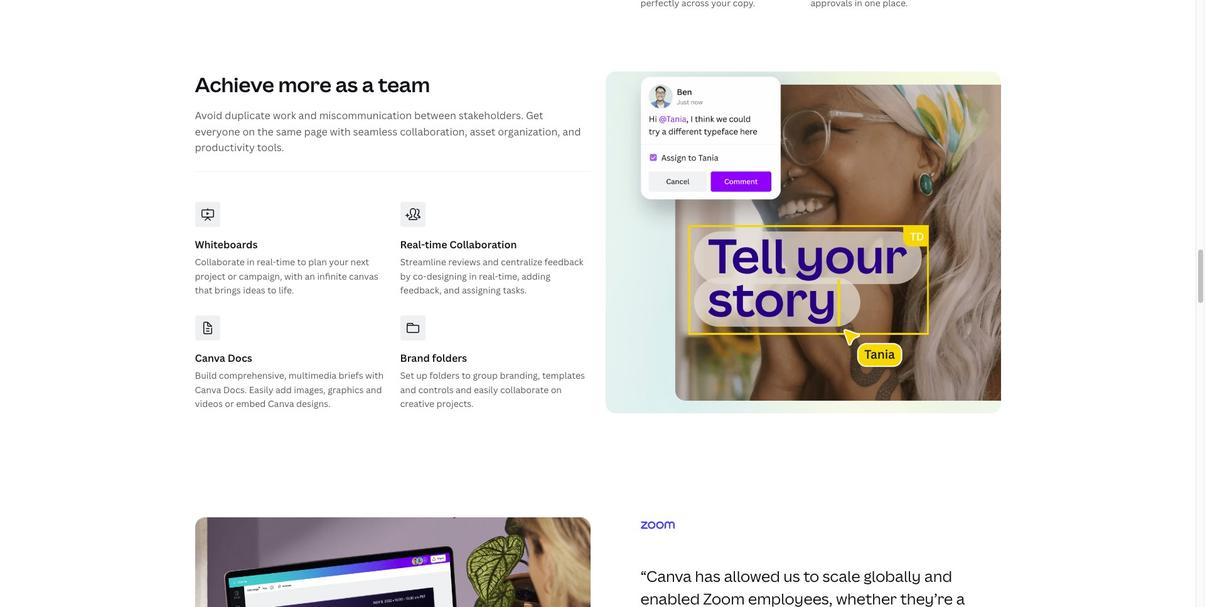 Task type: vqa. For each thing, say whether or not it's contained in the screenshot.
CAMPAIGN,
yes



Task type: describe. For each thing, give the bounding box(es) containing it.
and right organization,
[[563, 125, 581, 139]]

videos
[[195, 398, 223, 410]]

on inside the 'brand folders set up folders to group branding, templates and controls and easily collaborate on creative projects.'
[[551, 384, 562, 396]]

time inside the real-time collaboration streamline reviews and centralize feedback by co-designing in real-time, adding feedback, and assigning tasks.
[[425, 238, 447, 252]]

with inside avoid duplicate work and miscommunication between stakeholders. get everyone on the same page with seamless collaboration, asset organization, and productivity tools.
[[330, 125, 351, 139]]

embed
[[236, 398, 266, 410]]

whiteboards collaborate in real-time to plan your next project or campaign, with an infinite canvas that brings ideas to life.
[[195, 238, 379, 297]]

asset
[[470, 125, 496, 139]]

whiteboards
[[195, 238, 258, 252]]

page
[[304, 125, 328, 139]]

everyone
[[195, 125, 240, 139]]

1 vertical spatial folders
[[430, 370, 460, 382]]

templates
[[543, 370, 585, 382]]

controls
[[419, 384, 454, 396]]

achieve
[[195, 71, 274, 98]]

multimedia
[[289, 370, 337, 382]]

us
[[784, 567, 801, 587]]

between
[[414, 109, 456, 122]]

designing
[[427, 271, 467, 282]]

graphics
[[328, 384, 364, 396]]

collaborate
[[500, 384, 549, 396]]

ideas
[[243, 285, 266, 297]]

easily
[[249, 384, 274, 396]]

plan
[[309, 256, 327, 268]]

canva docs build comprehensive, multimedia briefs with canva docs. easily add images, graphics and videos or embed canva designs.
[[195, 351, 384, 410]]

in inside the real-time collaboration streamline reviews and centralize feedback by co-designing in real-time, adding feedback, and assigning tasks.
[[469, 271, 477, 282]]

that
[[195, 285, 213, 297]]

duplicate
[[225, 109, 271, 122]]

collaborate
[[195, 256, 245, 268]]

enabled
[[641, 589, 700, 608]]

and down the collaboration
[[483, 256, 499, 268]]

organization,
[[498, 125, 560, 139]]

life.
[[279, 285, 294, 297]]

stakeholders.
[[459, 109, 524, 122]]

avoid duplicate work and miscommunication between stakeholders. get everyone on the same page with seamless collaboration, asset organization, and productivity tools.
[[195, 109, 581, 155]]

projects.
[[437, 398, 474, 410]]

brand folders set up folders to group branding, templates and controls and easily collaborate on creative projects.
[[400, 351, 585, 410]]

canvas
[[349, 271, 379, 282]]

briefs
[[339, 370, 363, 382]]

an
[[305, 271, 315, 282]]

infinite
[[317, 271, 347, 282]]

streamline
[[400, 256, 446, 268]]

globally
[[864, 567, 922, 587]]

has
[[695, 567, 721, 587]]

with inside whiteboards collaborate in real-time to plan your next project or campaign, with an infinite canvas that brings ideas to life.
[[285, 271, 303, 282]]

to inside the 'brand folders set up folders to group branding, templates and controls and easily collaborate on creative projects.'
[[462, 370, 471, 382]]

real-
[[400, 238, 425, 252]]

allowed
[[724, 567, 781, 587]]

feedback,
[[400, 285, 442, 297]]

as
[[336, 71, 358, 98]]

add
[[276, 384, 292, 396]]

0 vertical spatial folders
[[432, 351, 467, 365]]

set
[[400, 370, 414, 382]]



Task type: locate. For each thing, give the bounding box(es) containing it.
and right graphics
[[366, 384, 382, 396]]

more
[[278, 71, 332, 98]]

or inside whiteboards collaborate in real-time to plan your next project or campaign, with an infinite canvas that brings ideas to life.
[[228, 271, 237, 282]]

canva up build at the bottom left of page
[[195, 351, 225, 365]]

to right us
[[804, 567, 820, 587]]

canva up videos
[[195, 384, 221, 396]]

miscommunication
[[319, 109, 412, 122]]

brings
[[215, 285, 241, 297]]

collaboration,
[[400, 125, 468, 139]]

canva down add at the left of the page
[[268, 398, 294, 410]]

co-
[[413, 271, 427, 282]]

real- up assigning
[[479, 271, 498, 282]]

and inside canva docs build comprehensive, multimedia briefs with canva docs. easily add images, graphics and videos or embed canva designs.
[[366, 384, 382, 396]]

reviews
[[449, 256, 481, 268]]

real-time collaboration streamline reviews and centralize feedback by co-designing in real-time, adding feedback, and assigning tasks.
[[400, 238, 584, 297]]

0 vertical spatial or
[[228, 271, 237, 282]]

next
[[351, 256, 369, 268]]

tools.
[[257, 141, 284, 155]]

on inside avoid duplicate work and miscommunication between stakeholders. get everyone on the same page with seamless collaboration, asset organization, and productivity tools.
[[243, 125, 255, 139]]

0 horizontal spatial real-
[[257, 256, 276, 268]]

docs
[[228, 351, 252, 365]]

in inside whiteboards collaborate in real-time to plan your next project or campaign, with an infinite canvas that brings ideas to life.
[[247, 256, 255, 268]]

adding
[[522, 271, 551, 282]]

creative
[[400, 398, 435, 410]]

scale
[[823, 567, 861, 587]]

tasks.
[[503, 285, 527, 297]]

0 vertical spatial in
[[247, 256, 255, 268]]

0 vertical spatial real-
[[257, 256, 276, 268]]

assigning
[[462, 285, 501, 297]]

time,
[[498, 271, 520, 282]]

employees,
[[749, 589, 833, 608]]

0 horizontal spatial with
[[285, 271, 303, 282]]

and
[[299, 109, 317, 122], [563, 125, 581, 139], [483, 256, 499, 268], [444, 285, 460, 297], [366, 384, 382, 396], [400, 384, 416, 396], [456, 384, 472, 396], [925, 567, 953, 587]]

up
[[417, 370, 428, 382]]

project
[[195, 271, 226, 282]]

1 horizontal spatial with
[[330, 125, 351, 139]]

whether
[[836, 589, 897, 608]]

0 horizontal spatial in
[[247, 256, 255, 268]]

to left group
[[462, 370, 471, 382]]

and down the set
[[400, 384, 416, 396]]

centralize
[[501, 256, 543, 268]]

or down docs.
[[225, 398, 234, 410]]

designs.
[[296, 398, 331, 410]]

time inside whiteboards collaborate in real-time to plan your next project or campaign, with an infinite canvas that brings ideas to life.
[[276, 256, 295, 268]]

and up they're
[[925, 567, 953, 587]]

easily
[[474, 384, 498, 396]]

group
[[473, 370, 498, 382]]

in up campaign,
[[247, 256, 255, 268]]

work
[[273, 109, 296, 122]]

zoom
[[704, 589, 745, 608]]

1 vertical spatial time
[[276, 256, 295, 268]]

real- up campaign,
[[257, 256, 276, 268]]

the
[[258, 125, 274, 139]]

1 horizontal spatial time
[[425, 238, 447, 252]]

same
[[276, 125, 302, 139]]

comprehensive,
[[219, 370, 287, 382]]

with up life. at the left top
[[285, 271, 303, 282]]

1 vertical spatial or
[[225, 398, 234, 410]]

1 vertical spatial in
[[469, 271, 477, 282]]

with
[[330, 125, 351, 139], [285, 271, 303, 282], [366, 370, 384, 382]]

avoid
[[195, 109, 222, 122]]

by
[[400, 271, 411, 282]]

1 vertical spatial with
[[285, 271, 303, 282]]

in
[[247, 256, 255, 268], [469, 271, 477, 282]]

docs.
[[223, 384, 247, 396]]

and up the projects.
[[456, 384, 472, 396]]

2 horizontal spatial with
[[366, 370, 384, 382]]

1 vertical spatial real-
[[479, 271, 498, 282]]

team
[[378, 71, 430, 98]]

images,
[[294, 384, 326, 396]]

seamless
[[353, 125, 398, 139]]

with right page
[[330, 125, 351, 139]]

your
[[329, 256, 349, 268]]

to
[[297, 256, 306, 268], [268, 285, 277, 297], [462, 370, 471, 382], [804, 567, 820, 587]]

zoom image
[[641, 522, 675, 530]]

0 vertical spatial time
[[425, 238, 447, 252]]

productivity
[[195, 141, 255, 155]]

and inside "canva has allowed us to scale globally and enabled zoom employees, whether they're
[[925, 567, 953, 587]]

with inside canva docs build comprehensive, multimedia briefs with canva docs. easily add images, graphics and videos or embed canva designs.
[[366, 370, 384, 382]]

or
[[228, 271, 237, 282], [225, 398, 234, 410]]

brand
[[400, 351, 430, 365]]

in down reviews
[[469, 271, 477, 282]]

time up streamline
[[425, 238, 447, 252]]

branding,
[[500, 370, 540, 382]]

they're
[[901, 589, 953, 608]]

to inside "canva has allowed us to scale globally and enabled zoom employees, whether they're
[[804, 567, 820, 587]]

1 horizontal spatial real-
[[479, 271, 498, 282]]

2 vertical spatial with
[[366, 370, 384, 382]]

or up the brings
[[228, 271, 237, 282]]

0 horizontal spatial time
[[276, 256, 295, 268]]

1 horizontal spatial in
[[469, 271, 477, 282]]

achieve more as a team
[[195, 71, 430, 98]]

on
[[243, 125, 255, 139], [551, 384, 562, 396]]

time
[[425, 238, 447, 252], [276, 256, 295, 268]]

build
[[195, 370, 217, 382]]

0 vertical spatial with
[[330, 125, 351, 139]]

campaign,
[[239, 271, 282, 282]]

2 vertical spatial canva
[[268, 398, 294, 410]]

1 horizontal spatial on
[[551, 384, 562, 396]]

canva
[[195, 351, 225, 365], [195, 384, 221, 396], [268, 398, 294, 410]]

0 vertical spatial on
[[243, 125, 255, 139]]

a
[[362, 71, 374, 98]]

"canva has allowed us to scale globally and enabled zoom employees, whether they're 
[[641, 567, 966, 608]]

to left life. at the left top
[[268, 285, 277, 297]]

get
[[526, 109, 544, 122]]

and up page
[[299, 109, 317, 122]]

on down 'duplicate'
[[243, 125, 255, 139]]

collaboration
[[450, 238, 517, 252]]

to left plan
[[297, 256, 306, 268]]

0 horizontal spatial on
[[243, 125, 255, 139]]

with right briefs
[[366, 370, 384, 382]]

folders
[[432, 351, 467, 365], [430, 370, 460, 382]]

on down templates
[[551, 384, 562, 396]]

feedback
[[545, 256, 584, 268]]

1 vertical spatial on
[[551, 384, 562, 396]]

and down designing at left top
[[444, 285, 460, 297]]

"canva
[[641, 567, 692, 587]]

real- inside the real-time collaboration streamline reviews and centralize feedback by co-designing in real-time, adding feedback, and assigning tasks.
[[479, 271, 498, 282]]

real- inside whiteboards collaborate in real-time to plan your next project or campaign, with an infinite canvas that brings ideas to life.
[[257, 256, 276, 268]]

real-
[[257, 256, 276, 268], [479, 271, 498, 282]]

0 vertical spatial canva
[[195, 351, 225, 365]]

or inside canva docs build comprehensive, multimedia briefs with canva docs. easily add images, graphics and videos or embed canva designs.
[[225, 398, 234, 410]]

time up life. at the left top
[[276, 256, 295, 268]]

1 vertical spatial canva
[[195, 384, 221, 396]]



